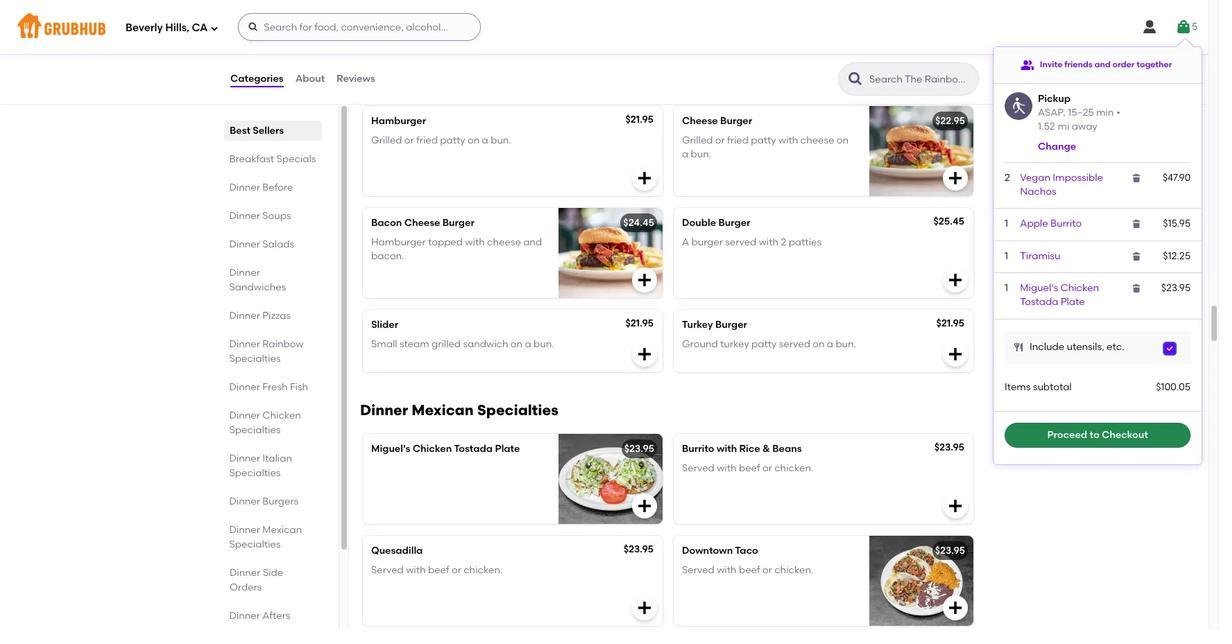 Task type: vqa. For each thing, say whether or not it's contained in the screenshot.


Task type: locate. For each thing, give the bounding box(es) containing it.
patty
[[440, 135, 465, 146], [751, 135, 776, 146], [751, 339, 777, 350]]

hamburger inside hamburger topped with cheese and bacon.
[[371, 237, 426, 248]]

fried inside the grilled or fried patty with cheese on a bun.
[[727, 135, 749, 146]]

categories button
[[230, 54, 284, 104]]

chicken for miguel's chicken tostada plate link
[[1060, 282, 1099, 294]]

order
[[1113, 60, 1135, 70]]

0 horizontal spatial burgers
[[263, 496, 299, 508]]

miguel's chicken tostada plate link
[[1020, 282, 1099, 308]]

0 vertical spatial miguel's
[[1020, 282, 1058, 294]]

•
[[1117, 107, 1120, 118]]

0 horizontal spatial plate
[[495, 443, 520, 455]]

served for quesadilla
[[371, 565, 404, 577]]

burgers up dinner mexican specialties tab
[[263, 496, 299, 508]]

with down quesadilla
[[406, 565, 426, 577]]

1 vertical spatial cheese
[[487, 237, 521, 248]]

1 horizontal spatial plate
[[1061, 297, 1085, 308]]

$21.95
[[626, 114, 654, 125], [626, 318, 654, 329], [936, 318, 964, 329]]

0 vertical spatial cheese
[[682, 115, 718, 127]]

1 vertical spatial 2
[[781, 237, 786, 248]]

items
[[1005, 381, 1031, 393]]

svg image for double burger
[[947, 272, 964, 288]]

grilled for grilled or fried patty on a bun.
[[371, 135, 402, 146]]

served with beef or chicken. for burrito with rice & beans
[[682, 463, 813, 475]]

burgers for dinner burgers includes salad or fries. consuming raw or undercooked meats, poultry, seafood, shellfish or eggs may increase your risk of food borne illness.
[[412, 58, 468, 76]]

cheese down 'your'
[[801, 135, 834, 146]]

to
[[1090, 429, 1099, 441]]

or
[[420, 78, 428, 88], [517, 78, 525, 88], [715, 78, 724, 88], [404, 135, 414, 146], [715, 135, 725, 146], [763, 463, 772, 475], [452, 565, 461, 577], [763, 565, 772, 577]]

dinner inside dinner mexican specialties
[[230, 525, 260, 536]]

0 horizontal spatial grilled
[[371, 135, 402, 146]]

dinner rainbow specialties tab
[[230, 337, 316, 366]]

1 vertical spatial burgers
[[263, 496, 299, 508]]

0 horizontal spatial burrito
[[682, 443, 714, 455]]

1 horizontal spatial chicken
[[413, 443, 452, 455]]

served with beef or chicken. down taco
[[682, 565, 813, 577]]

served with beef or chicken. down rice
[[682, 463, 813, 475]]

dinner inside dinner sandwiches
[[230, 267, 260, 279]]

$24.45
[[623, 217, 654, 229]]

dinner down the 'small'
[[360, 401, 408, 419]]

1 horizontal spatial cheese
[[682, 115, 718, 127]]

items subtotal
[[1005, 381, 1072, 393]]

0 horizontal spatial cheese
[[404, 217, 440, 229]]

dinner up 'orders'
[[230, 568, 260, 579]]

dinner down dinner fresh fish at the bottom
[[230, 410, 260, 422]]

cheese
[[682, 115, 718, 127], [404, 217, 440, 229]]

burrito right apple
[[1050, 218, 1082, 230]]

breakfast
[[230, 153, 274, 165]]

0 horizontal spatial miguel's chicken tostada plate
[[371, 443, 520, 455]]

include utensils, etc.
[[1030, 341, 1124, 353]]

2 1 from the top
[[1005, 250, 1008, 262]]

tiramisu
[[1020, 250, 1060, 262]]

dinner mexican specialties down dinner burgers
[[230, 525, 302, 551]]

0 vertical spatial cheese
[[801, 135, 834, 146]]

beef for quesadilla
[[428, 565, 449, 577]]

proceed to checkout button
[[1005, 423, 1191, 448]]

tooltip containing pickup
[[994, 39, 1202, 465]]

dinner inside "tab"
[[230, 210, 260, 222]]

3 1 from the top
[[1005, 282, 1008, 294]]

1 horizontal spatial grilled
[[682, 135, 713, 146]]

rainbow
[[263, 339, 304, 350]]

away
[[1072, 121, 1097, 132]]

vegan impossible nachos link
[[1020, 172, 1103, 198]]

1 horizontal spatial and
[[1095, 60, 1111, 70]]

0 vertical spatial miguel's chicken tostada plate
[[1020, 282, 1099, 308]]

dinner left fresh
[[230, 382, 260, 393]]

dinner side orders tab
[[230, 566, 316, 595]]

patty down cheese burger
[[751, 135, 776, 146]]

italian
[[263, 453, 292, 465]]

proceed
[[1047, 429, 1087, 441]]

main navigation navigation
[[0, 0, 1209, 54]]

beef
[[739, 463, 760, 475], [428, 565, 449, 577], [739, 565, 760, 577]]

2 fried from the left
[[727, 135, 749, 146]]

downtown taco
[[682, 545, 758, 557]]

burgers inside tab
[[263, 496, 299, 508]]

fried down cheese burger
[[727, 135, 749, 146]]

quesadilla
[[371, 545, 423, 557]]

0 horizontal spatial served
[[725, 237, 757, 248]]

dinner down 'orders'
[[230, 611, 260, 622]]

bacon.
[[371, 251, 404, 262]]

served for burrito with rice & beans
[[682, 463, 715, 475]]

bun.
[[491, 135, 511, 146], [691, 149, 711, 160], [534, 339, 554, 350], [836, 339, 856, 350]]

served right turkey at the bottom right
[[779, 339, 810, 350]]

grilled or fried patty on a bun.
[[371, 135, 511, 146]]

dinner salads tab
[[230, 237, 316, 252]]

2 left vegan
[[1005, 172, 1010, 184]]

1 horizontal spatial dinner mexican specialties
[[360, 401, 558, 419]]

nachos
[[1020, 186, 1056, 198]]

chicken for dinner chicken specialties tab
[[263, 410, 301, 422]]

1 horizontal spatial mexican
[[412, 401, 474, 419]]

1 vertical spatial mexican
[[263, 525, 302, 536]]

cheese up topped
[[404, 217, 440, 229]]

dinner up sandwiches
[[230, 267, 260, 279]]

svg image for burrito with rice & beans
[[947, 498, 964, 515]]

specialties inside dinner italian specialties
[[230, 468, 281, 479]]

patties
[[789, 237, 822, 248]]

chicken inside the "dinner chicken specialties"
[[263, 410, 301, 422]]

hills,
[[165, 21, 189, 34]]

proceed to checkout
[[1047, 429, 1148, 441]]

on
[[468, 135, 480, 146], [837, 135, 849, 146], [511, 339, 523, 350], [813, 339, 825, 350]]

1 horizontal spatial cheese
[[801, 135, 834, 146]]

dinner mexican specialties inside tab
[[230, 525, 302, 551]]

served with beef or chicken. for downtown taco
[[682, 565, 813, 577]]

2
[[1005, 172, 1010, 184], [781, 237, 786, 248]]

0 vertical spatial and
[[1095, 60, 1111, 70]]

svg image for bacon cheese burger
[[636, 272, 653, 288]]

with down increase
[[778, 135, 798, 146]]

$25.45
[[934, 216, 964, 227]]

burger up topped
[[443, 217, 474, 229]]

tiramisu link
[[1020, 250, 1060, 262]]

served down 'burrito with rice & beans'
[[682, 463, 715, 475]]

seafood,
[[644, 78, 680, 88]]

0 horizontal spatial miguel's
[[371, 443, 410, 455]]

0 vertical spatial plate
[[1061, 297, 1085, 308]]

reviews
[[337, 73, 375, 85]]

double
[[682, 217, 716, 229]]

1
[[1005, 218, 1008, 230], [1005, 250, 1008, 262], [1005, 282, 1008, 294]]

1 horizontal spatial miguel's chicken tostada plate
[[1020, 282, 1099, 308]]

0 horizontal spatial tostada
[[454, 443, 493, 455]]

1 vertical spatial miguel's chicken tostada plate
[[371, 443, 520, 455]]

burger up a burger served with 2 patties
[[718, 217, 750, 229]]

together
[[1137, 60, 1172, 70]]

tostada inside miguel's chicken tostada plate
[[1020, 297, 1058, 308]]

eggs
[[726, 78, 745, 88]]

bun. for small steam grilled sandwich on a bun.
[[534, 339, 554, 350]]

1 left apple
[[1005, 218, 1008, 230]]

invite friends and order together
[[1040, 60, 1172, 70]]

turkey
[[720, 339, 749, 350]]

1 horizontal spatial miguel's
[[1020, 282, 1058, 294]]

1 horizontal spatial burgers
[[412, 58, 468, 76]]

dinner italian specialties
[[230, 453, 292, 479]]

chicken. for burrito with rice & beans
[[775, 463, 813, 475]]

0 vertical spatial tostada
[[1020, 297, 1058, 308]]

0 horizontal spatial chicken
[[263, 410, 301, 422]]

2 hamburger from the top
[[371, 237, 426, 248]]

1 left tiramisu link
[[1005, 250, 1008, 262]]

dinner down dinner italian specialties
[[230, 496, 260, 508]]

shellfish
[[682, 78, 713, 88]]

dinner burgers
[[230, 496, 299, 508]]

0 horizontal spatial and
[[523, 237, 542, 248]]

dinner down the dinner soups
[[230, 239, 260, 250]]

2 vertical spatial chicken
[[413, 443, 452, 455]]

burger
[[720, 115, 752, 127], [443, 217, 474, 229], [718, 217, 750, 229], [715, 319, 747, 331]]

Search for food, convenience, alcohol... search field
[[238, 13, 481, 41]]

bun. inside the grilled or fried patty with cheese on a bun.
[[691, 149, 711, 160]]

1 vertical spatial chicken
[[263, 410, 301, 422]]

1 vertical spatial and
[[523, 237, 542, 248]]

dinner down sandwiches
[[230, 310, 260, 322]]

specialties for dinner chicken specialties tab
[[230, 425, 281, 436]]

patty down fries.
[[440, 135, 465, 146]]

on for ground turkey patty served on a bun.
[[813, 339, 825, 350]]

2 grilled from the left
[[682, 135, 713, 146]]

1.52
[[1038, 121, 1055, 132]]

sellers
[[253, 125, 284, 137]]

specialties inside the "dinner chicken specialties"
[[230, 425, 281, 436]]

fried down fries.
[[416, 135, 438, 146]]

a for ground turkey patty served on a bun.
[[827, 339, 833, 350]]

fried
[[416, 135, 438, 146], [727, 135, 749, 146]]

1 vertical spatial miguel's
[[371, 443, 410, 455]]

1 horizontal spatial burrito
[[1050, 218, 1082, 230]]

dinner down dinner burgers
[[230, 525, 260, 536]]

0 vertical spatial hamburger
[[371, 115, 426, 127]]

search icon image
[[847, 71, 864, 87]]

1 1 from the top
[[1005, 218, 1008, 230]]

1 grilled from the left
[[371, 135, 402, 146]]

mi
[[1058, 121, 1070, 132]]

mexican down grilled
[[412, 401, 474, 419]]

1 hamburger from the top
[[371, 115, 426, 127]]

dinner side orders
[[230, 568, 283, 594]]

grilled down includes
[[371, 135, 402, 146]]

burgers up fries.
[[412, 58, 468, 76]]

1 fried from the left
[[416, 135, 438, 146]]

dinner inside the dinner rainbow specialties
[[230, 339, 260, 350]]

a for small steam grilled sandwich on a bun.
[[525, 339, 531, 350]]

0 vertical spatial burrito
[[1050, 218, 1082, 230]]

burger for turkey burger
[[715, 319, 747, 331]]

1 vertical spatial tostada
[[454, 443, 493, 455]]

0 vertical spatial mexican
[[412, 401, 474, 419]]

served down the double burger at the right top of page
[[725, 237, 757, 248]]

chicken inside miguel's chicken tostada plate
[[1060, 282, 1099, 294]]

burrito left rice
[[682, 443, 714, 455]]

0 horizontal spatial mexican
[[263, 525, 302, 536]]

mexican inside tab
[[263, 525, 302, 536]]

served down quesadilla
[[371, 565, 404, 577]]

hamburger topped with cheese and bacon.
[[371, 237, 542, 262]]

0 vertical spatial 2
[[1005, 172, 1010, 184]]

1 horizontal spatial fried
[[727, 135, 749, 146]]

1 vertical spatial 1
[[1005, 250, 1008, 262]]

specialties for dinner italian specialties tab
[[230, 468, 281, 479]]

fried for hamburger
[[416, 135, 438, 146]]

served down downtown
[[682, 565, 715, 577]]

specials
[[277, 153, 316, 165]]

dinner for dinner chicken specialties tab
[[230, 410, 260, 422]]

1 vertical spatial burrito
[[682, 443, 714, 455]]

dinner down dinner pizzas
[[230, 339, 260, 350]]

people icon image
[[1021, 58, 1034, 72]]

cheese
[[801, 135, 834, 146], [487, 237, 521, 248]]

a for grilled or fried patty on a bun.
[[482, 135, 488, 146]]

specialties inside dinner mexican specialties
[[230, 539, 281, 551]]

burgers inside dinner burgers includes salad or fries. consuming raw or undercooked meats, poultry, seafood, shellfish or eggs may increase your risk of food borne illness.
[[412, 58, 468, 76]]

hamburger down the salad
[[371, 115, 426, 127]]

grilled down cheese burger
[[682, 135, 713, 146]]

2 vertical spatial 1
[[1005, 282, 1008, 294]]

dinner inside dinner side orders
[[230, 568, 260, 579]]

burrito
[[1050, 218, 1082, 230], [682, 443, 714, 455]]

before
[[263, 182, 293, 194]]

1 horizontal spatial tostada
[[1020, 297, 1058, 308]]

burger up turkey at the bottom right
[[715, 319, 747, 331]]

patty for on
[[440, 135, 465, 146]]

1 vertical spatial hamburger
[[371, 237, 426, 248]]

categories
[[230, 73, 284, 85]]

burgers
[[412, 58, 468, 76], [263, 496, 299, 508]]

dinner mexican specialties down small steam grilled sandwich on a bun.
[[360, 401, 558, 419]]

1 vertical spatial served
[[779, 339, 810, 350]]

hamburger
[[371, 115, 426, 127], [371, 237, 426, 248]]

0 horizontal spatial dinner mexican specialties
[[230, 525, 302, 551]]

cheese down shellfish
[[682, 115, 718, 127]]

0 vertical spatial dinner mexican specialties
[[360, 401, 558, 419]]

dinner inside the "dinner chicken specialties"
[[230, 410, 260, 422]]

steam
[[400, 339, 429, 350]]

0 vertical spatial burgers
[[412, 58, 468, 76]]

consuming
[[451, 78, 498, 88]]

1 horizontal spatial 2
[[1005, 172, 1010, 184]]

2 inside tooltip
[[1005, 172, 1010, 184]]

with inside hamburger topped with cheese and bacon.
[[465, 237, 485, 248]]

tooltip
[[994, 39, 1202, 465]]

0 horizontal spatial cheese
[[487, 237, 521, 248]]

cheese right topped
[[487, 237, 521, 248]]

served with beef or chicken.
[[682, 463, 813, 475], [371, 565, 503, 577], [682, 565, 813, 577]]

burger down eggs
[[720, 115, 752, 127]]

with right topped
[[465, 237, 485, 248]]

1 left miguel's chicken tostada plate link
[[1005, 282, 1008, 294]]

dinner left italian
[[230, 453, 260, 465]]

svg image
[[1175, 19, 1192, 35], [636, 170, 653, 186], [636, 272, 653, 288], [947, 272, 964, 288], [1166, 345, 1174, 353], [636, 346, 653, 363], [947, 346, 964, 363], [947, 498, 964, 515], [636, 600, 653, 617]]

subtotal
[[1033, 381, 1072, 393]]

dinner down breakfast
[[230, 182, 260, 194]]

2 left patties
[[781, 237, 786, 248]]

cheese burger image
[[869, 106, 973, 196]]

undercooked
[[527, 78, 581, 88]]

2 horizontal spatial chicken
[[1060, 282, 1099, 294]]

$21.95 for cheese burger
[[626, 114, 654, 125]]

specialties
[[230, 353, 281, 365], [477, 401, 558, 419], [230, 425, 281, 436], [230, 468, 281, 479], [230, 539, 281, 551]]

1 vertical spatial dinner mexican specialties
[[230, 525, 302, 551]]

0 horizontal spatial fried
[[416, 135, 438, 146]]

burger for double burger
[[718, 217, 750, 229]]

hamburger up bacon.
[[371, 237, 426, 248]]

mexican down dinner burgers tab
[[263, 525, 302, 536]]

$23.95
[[1161, 282, 1191, 294], [934, 442, 964, 454], [624, 443, 654, 455], [624, 544, 654, 556], [935, 545, 965, 557]]

dinner up includes
[[360, 58, 408, 76]]

grilled inside the grilled or fried patty with cheese on a bun.
[[682, 135, 713, 146]]

dinner left soups
[[230, 210, 260, 222]]

grilled
[[432, 339, 461, 350]]

fish
[[290, 382, 308, 393]]

served with beef or chicken. down quesadilla
[[371, 565, 503, 577]]

dinner afters
[[230, 611, 291, 622]]

change
[[1038, 141, 1076, 152]]

hamburger for hamburger topped with cheese and bacon.
[[371, 237, 426, 248]]

with inside the grilled or fried patty with cheese on a bun.
[[778, 135, 798, 146]]

dinner for dinner mexican specialties tab
[[230, 525, 260, 536]]

dinner before
[[230, 182, 293, 194]]

dinner for dinner rainbow specialties tab
[[230, 339, 260, 350]]

invite
[[1040, 60, 1063, 70]]

0 vertical spatial 1
[[1005, 218, 1008, 230]]

impossible
[[1053, 172, 1103, 184]]

dinner soups tab
[[230, 209, 316, 223]]

sandwich
[[463, 339, 508, 350]]

grilled or fried patty with cheese on a bun.
[[682, 135, 849, 160]]

dinner soups
[[230, 210, 292, 222]]

specialties inside the dinner rainbow specialties
[[230, 353, 281, 365]]

0 vertical spatial chicken
[[1060, 282, 1099, 294]]

a inside the grilled or fried patty with cheese on a bun.
[[682, 149, 688, 160]]

svg image
[[1141, 19, 1158, 35], [248, 22, 259, 33], [210, 24, 219, 32], [947, 170, 964, 186], [1131, 173, 1142, 184], [1131, 219, 1142, 230], [1131, 251, 1142, 262], [1131, 283, 1142, 294], [1013, 342, 1024, 353], [636, 498, 653, 515], [947, 600, 964, 617]]

miguel's
[[1020, 282, 1058, 294], [371, 443, 410, 455]]

reviews button
[[336, 54, 376, 104]]

patty inside the grilled or fried patty with cheese on a bun.
[[751, 135, 776, 146]]

1 horizontal spatial served
[[779, 339, 810, 350]]

served with beef or chicken. for quesadilla
[[371, 565, 503, 577]]

your
[[804, 78, 821, 88]]

dinner inside dinner italian specialties
[[230, 453, 260, 465]]

bacon
[[371, 217, 402, 229]]



Task type: describe. For each thing, give the bounding box(es) containing it.
meats,
[[583, 78, 610, 88]]

breakfast specials
[[230, 153, 316, 165]]

afters
[[263, 611, 291, 622]]

of
[[839, 78, 847, 88]]

on inside the grilled or fried patty with cheese on a bun.
[[837, 135, 849, 146]]

5
[[1192, 21, 1198, 33]]

dinner italian specialties tab
[[230, 452, 316, 481]]

with left rice
[[717, 443, 737, 455]]

dinner pizzas tab
[[230, 309, 316, 323]]

cheese burger
[[682, 115, 752, 127]]

on for small steam grilled sandwich on a bun.
[[511, 339, 523, 350]]

dinner sandwiches
[[230, 267, 286, 294]]

pickup
[[1038, 93, 1071, 105]]

dinner for dinner burgers tab
[[230, 496, 260, 508]]

vegan
[[1020, 172, 1050, 184]]

food
[[849, 78, 867, 88]]

apple
[[1020, 218, 1048, 230]]

beef for burrito with rice & beans
[[739, 463, 760, 475]]

dinner for dinner side orders tab
[[230, 568, 260, 579]]

svg image inside 5 button
[[1175, 19, 1192, 35]]

dinner for dinner italian specialties tab
[[230, 453, 260, 465]]

dinner burgers tab
[[230, 495, 316, 509]]

burger
[[691, 237, 723, 248]]

increase
[[767, 78, 802, 88]]

includes
[[360, 78, 394, 88]]

borne
[[869, 78, 893, 88]]

a burger served with 2 patties
[[682, 237, 822, 248]]

ground
[[682, 339, 718, 350]]

dinner for 'dinner before' tab
[[230, 182, 260, 194]]

dinner fresh fish
[[230, 382, 308, 393]]

small
[[371, 339, 397, 350]]

patty right turkey at the bottom right
[[751, 339, 777, 350]]

risk
[[823, 78, 837, 88]]

etc.
[[1107, 341, 1124, 353]]

apple burrito link
[[1020, 218, 1082, 230]]

specialties for dinner rainbow specialties tab
[[230, 353, 281, 365]]

burrito with rice & beans
[[682, 443, 802, 455]]

may
[[747, 78, 765, 88]]

breakfast specials tab
[[230, 152, 316, 167]]

slider
[[371, 319, 398, 331]]

invite friends and order together button
[[1021, 53, 1172, 78]]

checkout
[[1102, 429, 1148, 441]]

bacon cheese burger
[[371, 217, 474, 229]]

Search The Rainbow Bar and Grill search field
[[868, 73, 974, 86]]

dinner afters tab
[[230, 609, 316, 624]]

salads
[[263, 239, 295, 250]]

downtown
[[682, 545, 733, 557]]

miguel's inside miguel's chicken tostada plate
[[1020, 282, 1058, 294]]

15–25
[[1068, 107, 1094, 118]]

best
[[230, 125, 250, 137]]

svg image for quesadilla
[[636, 600, 653, 617]]

dinner for dinner soups "tab"
[[230, 210, 260, 222]]

dinner for dinner salads tab on the top left of the page
[[230, 239, 260, 250]]

bacon cheese burger image
[[559, 208, 663, 298]]

svg image for turkey burger
[[947, 346, 964, 363]]

small steam grilled sandwich on a bun.
[[371, 339, 554, 350]]

svg image for slider
[[636, 346, 653, 363]]

$15.95
[[1163, 218, 1191, 230]]

side
[[263, 568, 283, 579]]

dinner before tab
[[230, 180, 316, 195]]

1 for tiramisu
[[1005, 250, 1008, 262]]

hamburger for hamburger
[[371, 115, 426, 127]]

cheese inside the grilled or fried patty with cheese on a bun.
[[801, 135, 834, 146]]

fried for cheese burger
[[727, 135, 749, 146]]

$100.05
[[1156, 381, 1191, 393]]

double burger
[[682, 217, 750, 229]]

dinner sandwiches tab
[[230, 266, 316, 295]]

utensils,
[[1067, 341, 1104, 353]]

0 vertical spatial served
[[725, 237, 757, 248]]

dinner chicken specialties
[[230, 410, 301, 436]]

rice
[[739, 443, 760, 455]]

beans
[[772, 443, 802, 455]]

fresh
[[263, 382, 288, 393]]

taco
[[735, 545, 758, 557]]

and inside hamburger topped with cheese and bacon.
[[523, 237, 542, 248]]

5 button
[[1175, 15, 1198, 40]]

plate inside miguel's chicken tostada plate
[[1061, 297, 1085, 308]]

1 for miguel's chicken tostada plate
[[1005, 282, 1008, 294]]

bun. for ground turkey patty served on a bun.
[[836, 339, 856, 350]]

bun. for grilled or fried patty on a bun.
[[491, 135, 511, 146]]

beverly hills, ca
[[126, 21, 208, 34]]

pickup icon image
[[1005, 92, 1032, 120]]

sandwiches
[[230, 282, 286, 294]]

1 for apple burrito
[[1005, 218, 1008, 230]]

friends
[[1065, 60, 1093, 70]]

svg image inside tooltip
[[1166, 345, 1174, 353]]

with down downtown taco
[[717, 565, 737, 577]]

dinner for dinner fresh fish tab
[[230, 382, 260, 393]]

turkey
[[682, 319, 713, 331]]

apple burrito
[[1020, 218, 1082, 230]]

dinner pizzas
[[230, 310, 291, 322]]

miguel's chicken tostada plate image
[[559, 434, 663, 524]]

beef for downtown taco
[[739, 565, 760, 577]]

and inside button
[[1095, 60, 1111, 70]]

downtown taco image
[[869, 536, 973, 626]]

&
[[763, 443, 770, 455]]

beverly
[[126, 21, 163, 34]]

dinner for dinner afters tab
[[230, 611, 260, 622]]

or inside the grilled or fried patty with cheese on a bun.
[[715, 135, 725, 146]]

ca
[[192, 21, 208, 34]]

salad
[[396, 78, 418, 88]]

dinner for dinner pizzas tab
[[230, 310, 260, 322]]

on for grilled or fried patty on a bun.
[[468, 135, 480, 146]]

$12.25
[[1163, 250, 1191, 262]]

patty for with
[[751, 135, 776, 146]]

1 vertical spatial cheese
[[404, 217, 440, 229]]

grilled for grilled or fried patty with cheese on a bun.
[[682, 135, 713, 146]]

burger for cheese burger
[[720, 115, 752, 127]]

dinner fresh fish tab
[[230, 380, 316, 395]]

chicken. for downtown taco
[[775, 565, 813, 577]]

svg image for hamburger
[[636, 170, 653, 186]]

specialties for dinner mexican specialties tab
[[230, 539, 281, 551]]

change button
[[1038, 140, 1076, 154]]

1 vertical spatial plate
[[495, 443, 520, 455]]

with left patties
[[759, 237, 779, 248]]

$21.95 for turkey burger
[[626, 318, 654, 329]]

0 horizontal spatial 2
[[781, 237, 786, 248]]

cheese inside hamburger topped with cheese and bacon.
[[487, 237, 521, 248]]

served for downtown taco
[[682, 565, 715, 577]]

dinner mexican specialties tab
[[230, 523, 316, 552]]

dinner inside dinner burgers includes salad or fries. consuming raw or undercooked meats, poultry, seafood, shellfish or eggs may increase your risk of food borne illness.
[[360, 58, 408, 76]]

dinner chicken specialties tab
[[230, 409, 316, 438]]

ground turkey patty served on a bun.
[[682, 339, 856, 350]]

dinner burgers includes salad or fries. consuming raw or undercooked meats, poultry, seafood, shellfish or eggs may increase your risk of food borne illness.
[[360, 58, 921, 88]]

a
[[682, 237, 689, 248]]

with down 'burrito with rice & beans'
[[717, 463, 737, 475]]

about
[[295, 73, 325, 85]]

best sellers tab
[[230, 124, 316, 138]]

chicken. for quesadilla
[[464, 565, 503, 577]]

dinner for dinner sandwiches tab
[[230, 267, 260, 279]]

illness.
[[895, 78, 921, 88]]

include
[[1030, 341, 1064, 353]]

pizzas
[[263, 310, 291, 322]]

burgers for dinner burgers
[[263, 496, 299, 508]]

burrito inside tooltip
[[1050, 218, 1082, 230]]



